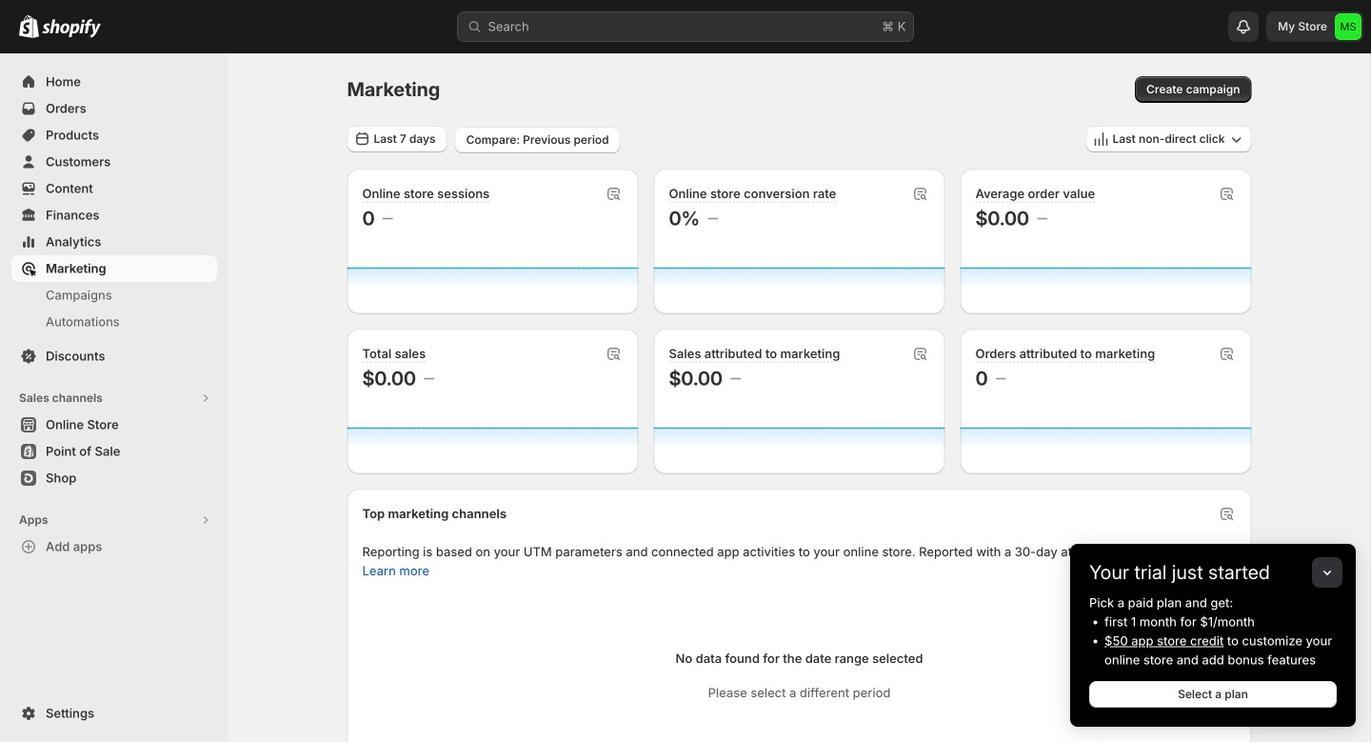 Task type: describe. For each thing, give the bounding box(es) containing it.
1 horizontal spatial shopify image
[[42, 19, 101, 38]]

my store image
[[1336, 13, 1362, 40]]

0 horizontal spatial shopify image
[[19, 15, 39, 38]]



Task type: vqa. For each thing, say whether or not it's contained in the screenshot.
Start
no



Task type: locate. For each thing, give the bounding box(es) containing it.
shopify image
[[19, 15, 39, 38], [42, 19, 101, 38]]



